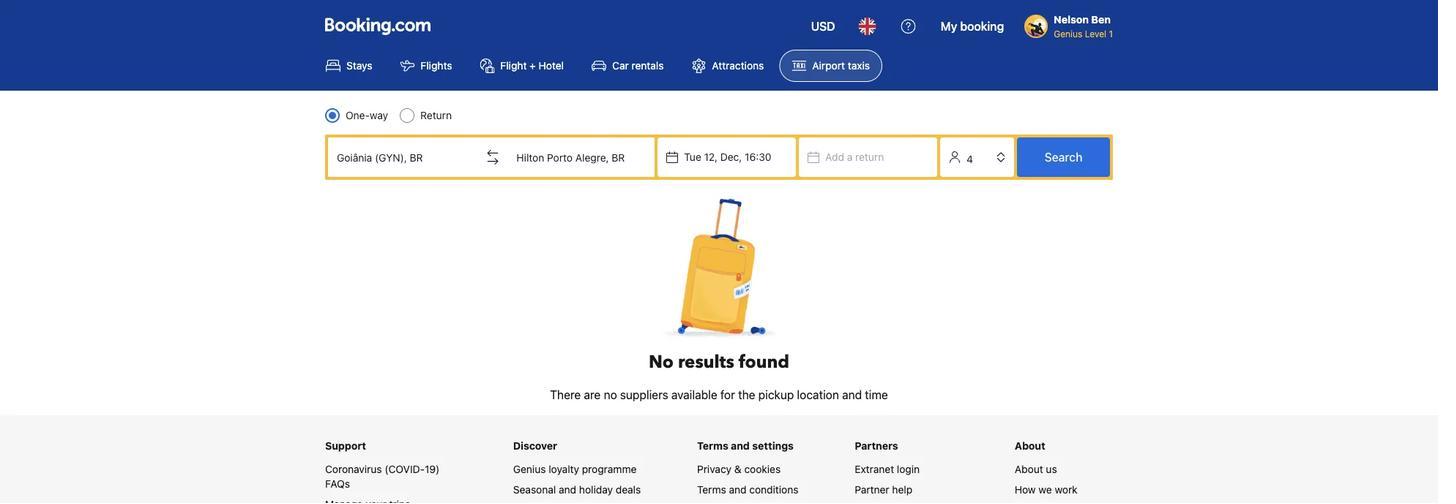 Task type: locate. For each thing, give the bounding box(es) containing it.
2 terms from the top
[[697, 484, 726, 496]]

about for about
[[1015, 440, 1046, 452]]

seasonal
[[513, 484, 556, 496]]

partner help link
[[855, 484, 913, 496]]

terms
[[697, 440, 729, 452], [697, 484, 726, 496]]

hotel
[[539, 60, 564, 72]]

us
[[1046, 464, 1057, 476]]

terms down privacy
[[697, 484, 726, 496]]

1 vertical spatial about
[[1015, 464, 1043, 476]]

how we work
[[1015, 484, 1078, 496]]

car rentals
[[612, 60, 664, 72]]

no results found
[[649, 351, 790, 375]]

airport
[[812, 60, 845, 72]]

and up privacy & cookies
[[731, 440, 750, 452]]

about for about us
[[1015, 464, 1043, 476]]

booking.com image
[[325, 18, 431, 35]]

0 vertical spatial about
[[1015, 440, 1046, 452]]

no results found image
[[654, 192, 784, 348]]

car rentals link
[[579, 50, 676, 82]]

and left time at bottom
[[842, 388, 862, 402]]

about up the about us
[[1015, 440, 1046, 452]]

add
[[826, 151, 844, 163]]

flight + hotel
[[501, 60, 564, 72]]

about us link
[[1015, 464, 1057, 476]]

about up how
[[1015, 464, 1043, 476]]

seasonal and holiday deals
[[513, 484, 641, 496]]

support
[[325, 440, 366, 452]]

partners
[[855, 440, 898, 452]]

1 vertical spatial terms
[[697, 484, 726, 496]]

0 vertical spatial genius
[[1054, 29, 1083, 39]]

and down &
[[729, 484, 747, 496]]

1 terms from the top
[[697, 440, 729, 452]]

how
[[1015, 484, 1036, 496]]

1 about from the top
[[1015, 440, 1046, 452]]

tue 12, dec, 16:30 button
[[658, 138, 796, 177]]

flights link
[[388, 50, 465, 82]]

coronavirus (covid-19) faqs link
[[325, 464, 440, 490]]

stays link
[[313, 50, 385, 82]]

add a return
[[826, 151, 884, 163]]

0 horizontal spatial genius
[[513, 464, 546, 476]]

2 about from the top
[[1015, 464, 1043, 476]]

nelson ben genius level 1
[[1054, 14, 1113, 39]]

genius
[[1054, 29, 1083, 39], [513, 464, 546, 476]]

deals
[[616, 484, 641, 496]]

+
[[530, 60, 536, 72]]

terms and conditions link
[[697, 484, 799, 496]]

there are no suppliers available for the pickup location and time
[[550, 388, 888, 402]]

search button
[[1017, 138, 1110, 177]]

your account menu nelson ben genius level 1 element
[[1025, 7, 1119, 40]]

there
[[550, 388, 581, 402]]

genius up seasonal
[[513, 464, 546, 476]]

0 vertical spatial terms
[[697, 440, 729, 452]]

12,
[[704, 151, 718, 163]]

a
[[847, 151, 853, 163]]

terms up privacy
[[697, 440, 729, 452]]

login
[[897, 464, 920, 476]]

way
[[370, 109, 388, 122]]

extranet
[[855, 464, 894, 476]]

and
[[842, 388, 862, 402], [731, 440, 750, 452], [559, 484, 576, 496], [729, 484, 747, 496]]

dec,
[[721, 151, 742, 163]]

usd button
[[802, 9, 844, 44]]

suppliers
[[620, 388, 668, 402]]

booking
[[960, 19, 1004, 33]]

1 horizontal spatial genius
[[1054, 29, 1083, 39]]

19)
[[425, 464, 440, 476]]

privacy & cookies
[[697, 464, 781, 476]]

partner help
[[855, 484, 913, 496]]

genius down nelson
[[1054, 29, 1083, 39]]

1
[[1109, 29, 1113, 39]]

are
[[584, 388, 601, 402]]

conditions
[[749, 484, 799, 496]]

found
[[739, 351, 790, 375]]

discover
[[513, 440, 557, 452]]

and down loyalty
[[559, 484, 576, 496]]



Task type: vqa. For each thing, say whether or not it's contained in the screenshot.
cancellation corresponding to $80.39
no



Task type: describe. For each thing, give the bounding box(es) containing it.
ben
[[1092, 14, 1111, 26]]

for
[[721, 388, 735, 402]]

location
[[797, 388, 839, 402]]

my
[[941, 19, 957, 33]]

flight
[[501, 60, 527, 72]]

my booking
[[941, 19, 1004, 33]]

Drop-off location field
[[508, 140, 655, 175]]

Pick-up location text field
[[328, 140, 475, 175]]

and for terms and settings
[[731, 440, 750, 452]]

coronavirus (covid-19) faqs
[[325, 464, 440, 490]]

tue 12, dec, 16:30
[[684, 151, 772, 163]]

one-way
[[346, 109, 388, 122]]

Pick-up year number field
[[0, 146, 16, 161]]

and for terms and conditions
[[729, 484, 747, 496]]

no
[[604, 388, 617, 402]]

privacy & cookies link
[[697, 464, 781, 476]]

no
[[649, 351, 674, 375]]

results
[[678, 351, 734, 375]]

privacy
[[697, 464, 732, 476]]

one-
[[346, 109, 370, 122]]

we
[[1039, 484, 1052, 496]]

work
[[1055, 484, 1078, 496]]

tue
[[684, 151, 701, 163]]

time
[[865, 388, 888, 402]]

settings
[[752, 440, 794, 452]]

flights
[[421, 60, 452, 72]]

Drop-off location text field
[[508, 140, 655, 175]]

holiday
[[579, 484, 613, 496]]

&
[[734, 464, 742, 476]]

level
[[1085, 29, 1107, 39]]

extranet login
[[855, 464, 920, 476]]

return
[[855, 151, 884, 163]]

16:30
[[745, 151, 772, 163]]

extranet login link
[[855, 464, 920, 476]]

terms for terms and settings
[[697, 440, 729, 452]]

how we work link
[[1015, 484, 1078, 496]]

genius loyalty programme link
[[513, 464, 637, 476]]

car
[[612, 60, 629, 72]]

stays
[[346, 60, 372, 72]]

genius inside nelson ben genius level 1
[[1054, 29, 1083, 39]]

add a return button
[[799, 138, 938, 177]]

and for seasonal and holiday deals
[[559, 484, 576, 496]]

my booking link
[[932, 9, 1013, 44]]

Pick-up location field
[[328, 140, 475, 175]]

the
[[738, 388, 755, 402]]

airport taxis
[[812, 60, 870, 72]]

(covid-
[[385, 464, 425, 476]]

taxis
[[848, 60, 870, 72]]

terms and settings
[[697, 440, 794, 452]]

partner
[[855, 484, 890, 496]]

cookies
[[744, 464, 781, 476]]

attractions link
[[679, 50, 777, 82]]

return
[[420, 109, 452, 122]]

flight + hotel link
[[468, 50, 576, 82]]

coronavirus
[[325, 464, 382, 476]]

rentals
[[632, 60, 664, 72]]

seasonal and holiday deals link
[[513, 484, 641, 496]]

terms for terms and conditions
[[697, 484, 726, 496]]

usd
[[811, 19, 835, 33]]

available
[[672, 388, 717, 402]]

nelson
[[1054, 14, 1089, 26]]

faqs
[[325, 478, 350, 490]]

programme
[[582, 464, 637, 476]]

airport taxis link
[[779, 50, 882, 82]]

about us
[[1015, 464, 1057, 476]]

loyalty
[[549, 464, 579, 476]]

terms and conditions
[[697, 484, 799, 496]]

pickup
[[759, 388, 794, 402]]

search
[[1045, 150, 1083, 164]]

1 vertical spatial genius
[[513, 464, 546, 476]]

genius loyalty programme
[[513, 464, 637, 476]]

attractions
[[712, 60, 764, 72]]

help
[[892, 484, 913, 496]]



